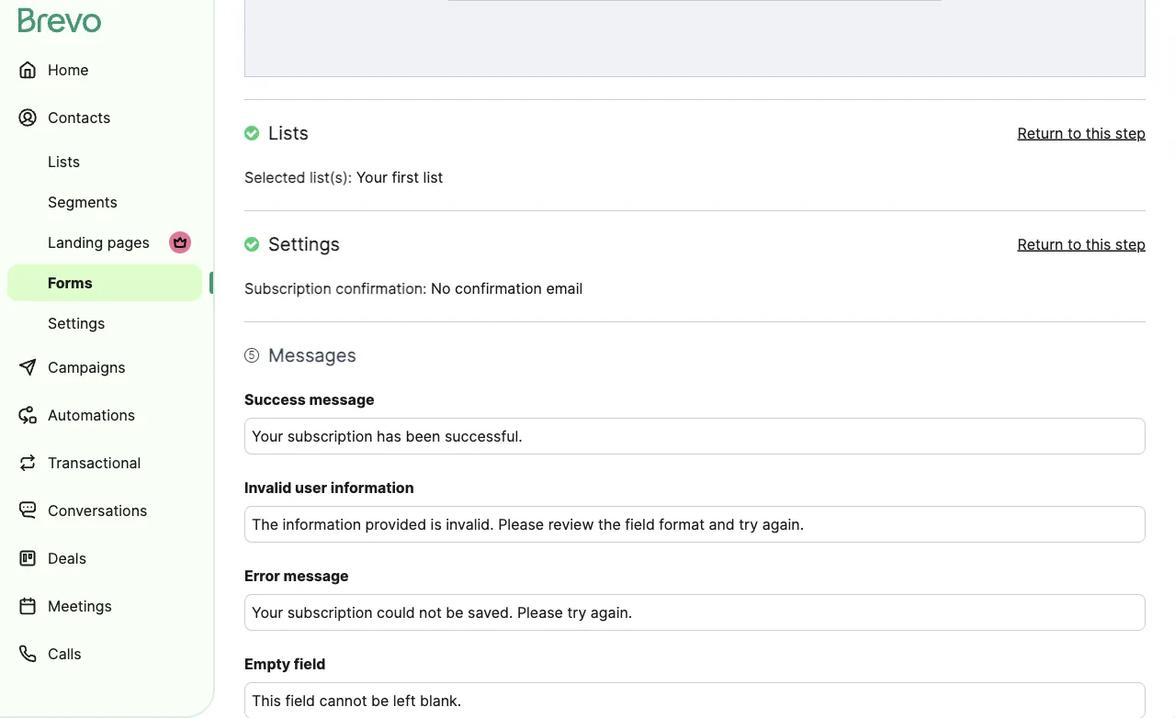 Task type: describe. For each thing, give the bounding box(es) containing it.
5
[[248, 349, 255, 362]]

campaigns
[[48, 358, 126, 376]]

automations link
[[7, 393, 202, 437]]

deals link
[[7, 537, 202, 581]]

list
[[423, 168, 443, 186]]

return to this step for settings
[[1018, 235, 1146, 253]]

to for settings
[[1068, 235, 1082, 253]]

information
[[331, 479, 414, 497]]

this for settings
[[1086, 235, 1111, 253]]

transactional
[[48, 454, 141, 472]]

return to this step button for lists
[[1018, 122, 1146, 144]]

invalid user information
[[244, 479, 414, 497]]

return for lists
[[1018, 124, 1064, 142]]

message for success message
[[309, 391, 375, 409]]

transactional link
[[7, 441, 202, 485]]

segments
[[48, 193, 118, 211]]

success message
[[244, 391, 375, 409]]

landing pages link
[[7, 224, 202, 261]]

contacts link
[[7, 96, 202, 140]]

messages
[[268, 344, 357, 367]]

success
[[244, 391, 306, 409]]

empty field
[[244, 655, 326, 673]]

0 vertical spatial settings
[[268, 233, 340, 255]]

step for settings
[[1116, 235, 1146, 253]]

segments link
[[7, 184, 202, 221]]

first
[[392, 168, 419, 186]]

conversations
[[48, 502, 147, 520]]

your
[[356, 168, 388, 186]]

conversations link
[[7, 489, 202, 533]]

landing pages
[[48, 233, 150, 251]]



Task type: locate. For each thing, give the bounding box(es) containing it.
error
[[244, 567, 280, 585]]

return
[[1018, 124, 1064, 142], [1018, 235, 1064, 253]]

campaigns link
[[7, 346, 202, 390]]

1 vertical spatial return to this step
[[1018, 235, 1146, 253]]

1 return to this step button from the top
[[1018, 122, 1146, 144]]

2 return from the top
[[1018, 235, 1064, 253]]

message for error message
[[284, 567, 349, 585]]

to for lists
[[1068, 124, 1082, 142]]

settings up subscription
[[268, 233, 340, 255]]

1 vertical spatial lists
[[48, 153, 80, 170]]

to
[[1068, 124, 1082, 142], [1068, 235, 1082, 253]]

2 return to this step button from the top
[[1018, 233, 1146, 255]]

lists link
[[7, 143, 202, 180]]

calls link
[[7, 632, 202, 676]]

message
[[309, 391, 375, 409], [284, 567, 349, 585]]

email
[[546, 279, 583, 297]]

1 vertical spatial return to this step button
[[1018, 233, 1146, 255]]

forms
[[48, 274, 93, 292]]

1 horizontal spatial settings
[[268, 233, 340, 255]]

2 confirmation from the left
[[455, 279, 542, 297]]

forms link
[[7, 265, 202, 301]]

selected
[[244, 168, 306, 186]]

return image
[[244, 126, 259, 141]]

subscription confirmation : no confirmation email
[[244, 279, 583, 297]]

:
[[423, 279, 427, 297]]

0 vertical spatial return to this step button
[[1018, 122, 1146, 144]]

0 vertical spatial lists
[[268, 122, 309, 144]]

home link
[[7, 48, 202, 92]]

message right 'error'
[[284, 567, 349, 585]]

landing
[[48, 233, 103, 251]]

None text field
[[244, 418, 1146, 455]]

meetings
[[48, 597, 112, 615]]

meetings link
[[7, 585, 202, 629]]

2 to from the top
[[1068, 235, 1082, 253]]

2 return to this step from the top
[[1018, 235, 1146, 253]]

user
[[295, 479, 327, 497]]

confirmation left no
[[336, 279, 423, 297]]

return image
[[244, 237, 259, 252]]

lists
[[268, 122, 309, 144], [48, 153, 80, 170]]

1 horizontal spatial confirmation
[[455, 279, 542, 297]]

1 vertical spatial to
[[1068, 235, 1082, 253]]

step for lists
[[1116, 124, 1146, 142]]

0 vertical spatial message
[[309, 391, 375, 409]]

no
[[431, 279, 451, 297]]

1 to from the top
[[1068, 124, 1082, 142]]

settings down forms
[[48, 314, 105, 332]]

2 step from the top
[[1116, 235, 1146, 253]]

return to this step button
[[1018, 122, 1146, 144], [1018, 233, 1146, 255]]

subscription
[[244, 279, 332, 297]]

home
[[48, 61, 89, 79]]

0 horizontal spatial settings
[[48, 314, 105, 332]]

1 this from the top
[[1086, 124, 1111, 142]]

calls
[[48, 645, 81, 663]]

confirmation
[[336, 279, 423, 297], [455, 279, 542, 297]]

this for lists
[[1086, 124, 1111, 142]]

field
[[294, 655, 326, 673]]

lists right return image on the top of page
[[268, 122, 309, 144]]

0 horizontal spatial confirmation
[[336, 279, 423, 297]]

1 vertical spatial this
[[1086, 235, 1111, 253]]

left___rvooi image
[[173, 235, 187, 250]]

1 vertical spatial message
[[284, 567, 349, 585]]

1 horizontal spatial lists
[[268, 122, 309, 144]]

step
[[1116, 124, 1146, 142], [1116, 235, 1146, 253]]

2 this from the top
[[1086, 235, 1111, 253]]

return to this step for lists
[[1018, 124, 1146, 142]]

return for settings
[[1018, 235, 1064, 253]]

selected list(s): your first list
[[244, 168, 443, 186]]

0 horizontal spatial lists
[[48, 153, 80, 170]]

contacts
[[48, 108, 111, 126]]

0 vertical spatial this
[[1086, 124, 1111, 142]]

empty
[[244, 655, 291, 673]]

this
[[1086, 124, 1111, 142], [1086, 235, 1111, 253]]

0 vertical spatial to
[[1068, 124, 1082, 142]]

1 vertical spatial step
[[1116, 235, 1146, 253]]

deals
[[48, 550, 86, 568]]

settings
[[268, 233, 340, 255], [48, 314, 105, 332]]

return to this step button for settings
[[1018, 233, 1146, 255]]

confirmation right no
[[455, 279, 542, 297]]

list(s):
[[310, 168, 352, 186]]

1 vertical spatial settings
[[48, 314, 105, 332]]

1 return to this step from the top
[[1018, 124, 1146, 142]]

message down messages
[[309, 391, 375, 409]]

1 confirmation from the left
[[336, 279, 423, 297]]

automations
[[48, 406, 135, 424]]

settings link
[[7, 305, 202, 342]]

error message
[[244, 567, 349, 585]]

0 vertical spatial step
[[1116, 124, 1146, 142]]

None text field
[[244, 506, 1146, 543], [244, 595, 1146, 631], [244, 683, 1146, 719], [244, 506, 1146, 543], [244, 595, 1146, 631], [244, 683, 1146, 719]]

0 vertical spatial return
[[1018, 124, 1064, 142]]

pages
[[107, 233, 150, 251]]

1 return from the top
[[1018, 124, 1064, 142]]

1 vertical spatial return
[[1018, 235, 1064, 253]]

invalid
[[244, 479, 292, 497]]

lists up segments
[[48, 153, 80, 170]]

1 step from the top
[[1116, 124, 1146, 142]]

return to this step
[[1018, 124, 1146, 142], [1018, 235, 1146, 253]]

0 vertical spatial return to this step
[[1018, 124, 1146, 142]]



Task type: vqa. For each thing, say whether or not it's contained in the screenshot.
settings Link
yes



